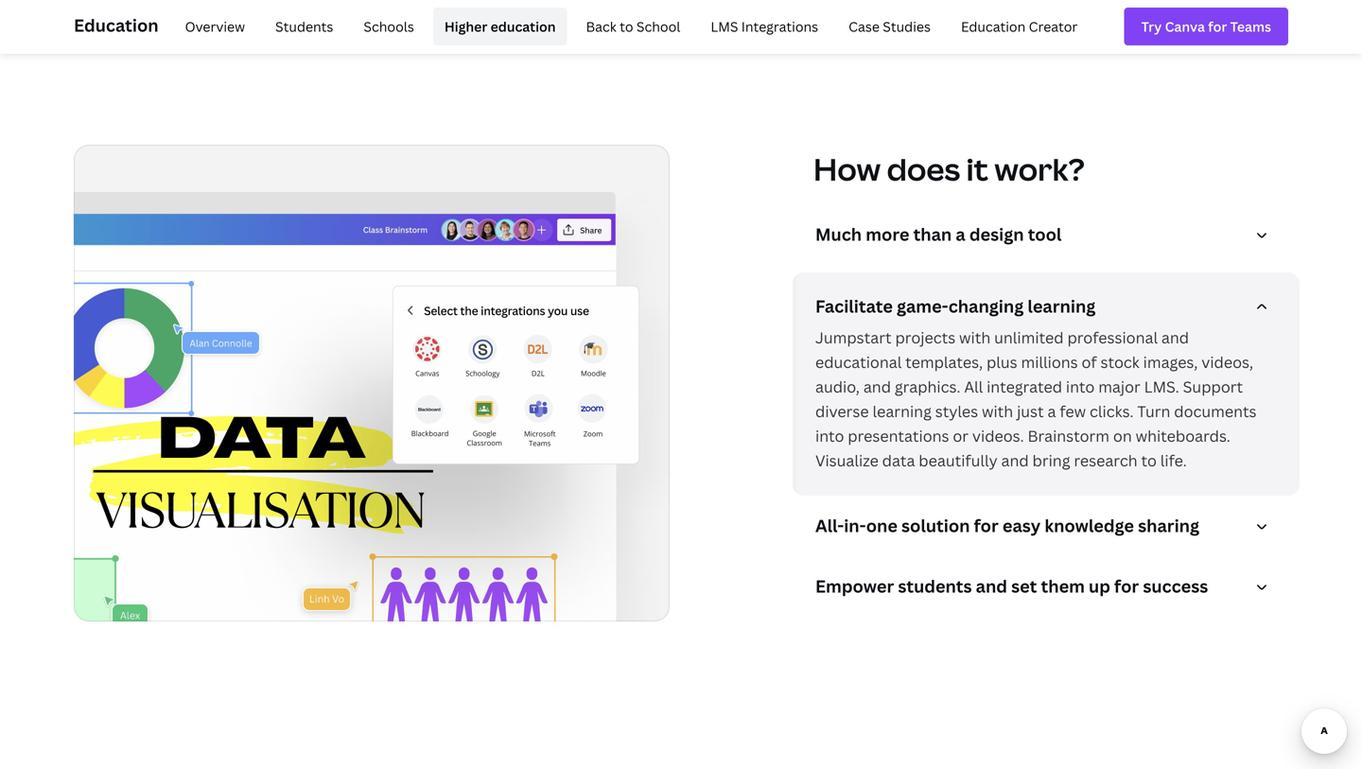Task type: locate. For each thing, give the bounding box(es) containing it.
0 vertical spatial with
[[960, 328, 991, 348]]

few
[[1060, 401, 1087, 422]]

students
[[275, 18, 334, 35]]

into down diverse
[[816, 426, 845, 446]]

0 vertical spatial to
[[620, 18, 634, 35]]

a
[[956, 223, 966, 246], [1048, 401, 1057, 422]]

1 horizontal spatial a
[[1048, 401, 1057, 422]]

tool
[[1028, 223, 1062, 246]]

and down educational
[[864, 377, 892, 397]]

for
[[974, 515, 999, 538], [1115, 575, 1140, 598]]

menu bar
[[166, 8, 1090, 45]]

how does it work?
[[814, 149, 1085, 190]]

with up videos.
[[982, 401, 1014, 422]]

students
[[899, 575, 972, 598]]

for right up
[[1115, 575, 1140, 598]]

beautifully
[[919, 451, 998, 471]]

1 vertical spatial to
[[1142, 451, 1157, 471]]

much more than a design tool button
[[816, 223, 1285, 254]]

empower
[[816, 575, 895, 598]]

for left the easy
[[974, 515, 999, 538]]

more
[[866, 223, 910, 246]]

1 vertical spatial for
[[1115, 575, 1140, 598]]

case studies
[[849, 18, 931, 35]]

and left set in the right of the page
[[976, 575, 1008, 598]]

0 vertical spatial learning
[[1028, 295, 1096, 318]]

with
[[960, 328, 991, 348], [982, 401, 1014, 422]]

stock
[[1101, 352, 1140, 373]]

0 vertical spatial for
[[974, 515, 999, 538]]

educational
[[816, 352, 902, 373]]

sharing
[[1139, 515, 1200, 538]]

and inside dropdown button
[[976, 575, 1008, 598]]

1 vertical spatial into
[[816, 426, 845, 446]]

of
[[1082, 352, 1098, 373]]

learning
[[1028, 295, 1096, 318], [873, 401, 932, 422]]

0 vertical spatial a
[[956, 223, 966, 246]]

0 horizontal spatial education
[[74, 14, 159, 37]]

set
[[1012, 575, 1038, 598]]

videos.
[[973, 426, 1025, 446]]

0 vertical spatial into
[[1067, 377, 1095, 397]]

1 vertical spatial learning
[[873, 401, 932, 422]]

learning up presentations
[[873, 401, 932, 422]]

1 horizontal spatial education
[[962, 18, 1026, 35]]

them
[[1042, 575, 1085, 598]]

learning inside dropdown button
[[1028, 295, 1096, 318]]

documents
[[1175, 401, 1257, 422]]

into
[[1067, 377, 1095, 397], [816, 426, 845, 446]]

higher education
[[445, 18, 556, 35]]

and up images,
[[1162, 328, 1190, 348]]

plus
[[987, 352, 1018, 373]]

easy
[[1003, 515, 1041, 538]]

higher education link
[[433, 8, 567, 45]]

to left life.
[[1142, 451, 1157, 471]]

lms integrations link
[[700, 8, 830, 45]]

1 horizontal spatial learning
[[1028, 295, 1096, 318]]

data visualisation template image
[[74, 145, 670, 622]]

and
[[1162, 328, 1190, 348], [864, 377, 892, 397], [1002, 451, 1029, 471], [976, 575, 1008, 598]]

solution
[[902, 515, 971, 538]]

integrations
[[742, 18, 819, 35]]

game-
[[897, 295, 949, 318]]

1 vertical spatial a
[[1048, 401, 1057, 422]]

turn
[[1138, 401, 1171, 422]]

lms
[[711, 18, 739, 35]]

education inside menu bar
[[962, 18, 1026, 35]]

just
[[1017, 401, 1045, 422]]

menu bar containing overview
[[166, 8, 1090, 45]]

does
[[887, 149, 961, 190]]

higher
[[445, 18, 488, 35]]

1 horizontal spatial to
[[1142, 451, 1157, 471]]

to right back on the top
[[620, 18, 634, 35]]

menu bar inside the education element
[[166, 8, 1090, 45]]

school
[[637, 18, 681, 35]]

learning inside the jumpstart projects with unlimited professional and educational templates, plus millions of stock images, videos, audio, and graphics. all integrated into major lms. support diverse learning styles with just a few clicks. turn documents into presentations or videos. brainstorm on whiteboards. visualize data beautifully and bring research to life.
[[873, 401, 932, 422]]

clicks.
[[1090, 401, 1134, 422]]

all-in-one solution for easy knowledge sharing
[[816, 515, 1200, 538]]

learning up unlimited at the top right
[[1028, 295, 1096, 318]]

0 horizontal spatial a
[[956, 223, 966, 246]]

back
[[586, 18, 617, 35]]

or
[[953, 426, 969, 446]]

facilitate
[[816, 295, 893, 318]]

0 horizontal spatial learning
[[873, 401, 932, 422]]

a right than
[[956, 223, 966, 246]]

work?
[[995, 149, 1085, 190]]

back to school link
[[575, 8, 692, 45]]

to
[[620, 18, 634, 35], [1142, 451, 1157, 471]]

facilitate game-changing learning
[[816, 295, 1096, 318]]

into up few
[[1067, 377, 1095, 397]]

empower students and set them up for success button
[[816, 575, 1285, 606]]

with down "changing"
[[960, 328, 991, 348]]

a left few
[[1048, 401, 1057, 422]]

0 horizontal spatial to
[[620, 18, 634, 35]]

schools
[[364, 18, 414, 35]]

whiteboards.
[[1136, 426, 1231, 446]]



Task type: describe. For each thing, give the bounding box(es) containing it.
a inside the jumpstart projects with unlimited professional and educational templates, plus millions of stock images, videos, audio, and graphics. all integrated into major lms. support diverse learning styles with just a few clicks. turn documents into presentations or videos. brainstorm on whiteboards. visualize data beautifully and bring research to life.
[[1048, 401, 1057, 422]]

education
[[491, 18, 556, 35]]

data
[[883, 451, 916, 471]]

case
[[849, 18, 880, 35]]

education creator link
[[950, 8, 1090, 45]]

in-
[[844, 515, 867, 538]]

lms.
[[1145, 377, 1180, 397]]

brainstorm
[[1028, 426, 1110, 446]]

lms integrations
[[711, 18, 819, 35]]

success
[[1144, 575, 1209, 598]]

videos,
[[1202, 352, 1254, 373]]

education for education creator
[[962, 18, 1026, 35]]

bring
[[1033, 451, 1071, 471]]

professional
[[1068, 328, 1158, 348]]

graphics.
[[895, 377, 961, 397]]

much more than a design tool
[[816, 223, 1062, 246]]

a inside dropdown button
[[956, 223, 966, 246]]

all-in-one solution for easy knowledge sharing button
[[816, 515, 1285, 545]]

it
[[967, 149, 989, 190]]

education creator
[[962, 18, 1078, 35]]

research
[[1075, 451, 1138, 471]]

templates,
[[906, 352, 983, 373]]

schools link
[[352, 8, 426, 45]]

diverse
[[816, 401, 869, 422]]

facilitate game-changing learning button
[[816, 295, 1285, 326]]

all-
[[816, 515, 844, 538]]

jumpstart
[[816, 328, 892, 348]]

1 vertical spatial with
[[982, 401, 1014, 422]]

projects
[[896, 328, 956, 348]]

education element
[[74, 0, 1289, 53]]

case studies link
[[838, 8, 943, 45]]

knowledge
[[1045, 515, 1135, 538]]

studies
[[883, 18, 931, 35]]

back to school
[[586, 18, 681, 35]]

and down videos.
[[1002, 451, 1029, 471]]

major
[[1099, 377, 1141, 397]]

audio,
[[816, 377, 860, 397]]

0 horizontal spatial into
[[816, 426, 845, 446]]

on
[[1114, 426, 1133, 446]]

jumpstart projects with unlimited professional and educational templates, plus millions of stock images, videos, audio, and graphics. all integrated into major lms. support diverse learning styles with just a few clicks. turn documents into presentations or videos. brainstorm on whiteboards. visualize data beautifully and bring research to life.
[[816, 328, 1257, 471]]

all
[[965, 377, 984, 397]]

how
[[814, 149, 881, 190]]

1 horizontal spatial into
[[1067, 377, 1095, 397]]

one
[[867, 515, 898, 538]]

much
[[816, 223, 862, 246]]

up
[[1089, 575, 1111, 598]]

presentations
[[848, 426, 950, 446]]

millions
[[1022, 352, 1079, 373]]

styles
[[936, 401, 979, 422]]

images,
[[1144, 352, 1199, 373]]

overview
[[185, 18, 245, 35]]

changing
[[949, 295, 1024, 318]]

visualize
[[816, 451, 879, 471]]

empower students and set them up for success
[[816, 575, 1209, 598]]

to inside the jumpstart projects with unlimited professional and educational templates, plus millions of stock images, videos, audio, and graphics. all integrated into major lms. support diverse learning styles with just a few clicks. turn documents into presentations or videos. brainstorm on whiteboards. visualize data beautifully and bring research to life.
[[1142, 451, 1157, 471]]

0 horizontal spatial for
[[974, 515, 999, 538]]

integrated
[[987, 377, 1063, 397]]

than
[[914, 223, 952, 246]]

creator
[[1029, 18, 1078, 35]]

1 horizontal spatial for
[[1115, 575, 1140, 598]]

support
[[1184, 377, 1244, 397]]

overview link
[[174, 8, 257, 45]]

life.
[[1161, 451, 1188, 471]]

students link
[[264, 8, 345, 45]]

to inside the education element
[[620, 18, 634, 35]]

unlimited
[[995, 328, 1064, 348]]

design
[[970, 223, 1025, 246]]

education for education
[[74, 14, 159, 37]]



Task type: vqa. For each thing, say whether or not it's contained in the screenshot.
TRY related to Try it free for 30 days
no



